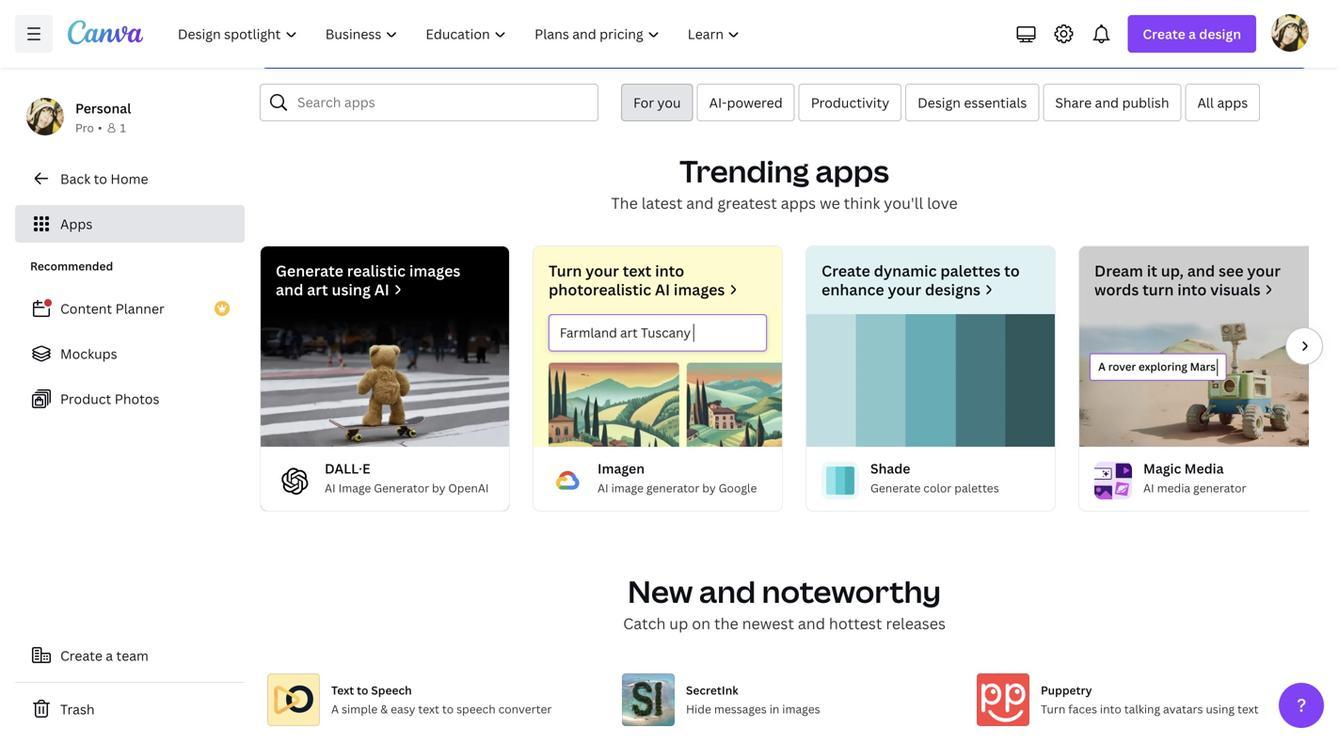 Task type: vqa. For each thing, say whether or not it's contained in the screenshot.


Task type: locate. For each thing, give the bounding box(es) containing it.
by left the "google"
[[703, 481, 716, 496]]

into inside dream it up, and see your words turn into visuals
[[1178, 280, 1207, 300]]

design essentials
[[918, 94, 1028, 112]]

text down the
[[623, 261, 652, 281]]

ai inside dall·e ai image generator by openai
[[325, 481, 336, 496]]

dream it up, and see your words turn into visuals
[[1095, 261, 1282, 300]]

text inside "text to speech a simple & easy text to speech converter"
[[418, 702, 440, 717]]

shade image
[[807, 315, 1056, 447]]

1 horizontal spatial generate
[[871, 481, 921, 496]]

generator inside the imagen ai image generator by google
[[647, 481, 700, 496]]

0 horizontal spatial generate
[[276, 261, 344, 281]]

ai right art
[[375, 280, 390, 300]]

1 horizontal spatial images
[[674, 280, 725, 300]]

1 vertical spatial apps
[[816, 151, 890, 192]]

text right avatars
[[1238, 702, 1260, 717]]

into down latest
[[656, 261, 685, 281]]

latest
[[642, 193, 683, 213]]

1 vertical spatial imagen image
[[549, 462, 587, 500]]

create a design
[[1143, 25, 1242, 43]]

create inside button
[[60, 647, 103, 665]]

0 horizontal spatial your
[[586, 261, 620, 281]]

and inside generate realistic images and art using ai
[[276, 280, 304, 300]]

stephanie aranda image
[[1272, 14, 1310, 52]]

ai right photorealistic
[[655, 280, 671, 300]]

create left dynamic
[[822, 261, 871, 281]]

ai inside turn your text into photorealistic ai images
[[655, 280, 671, 300]]

1 horizontal spatial turn
[[1041, 702, 1066, 717]]

your inside dream it up, and see your words turn into visuals
[[1248, 261, 1282, 281]]

pro •
[[75, 120, 102, 136]]

apps left we
[[781, 193, 817, 213]]

and inside "trending apps the latest and greatest apps we think you'll love"
[[687, 193, 714, 213]]

and
[[1096, 94, 1120, 112], [687, 193, 714, 213], [1188, 261, 1216, 281], [276, 280, 304, 300], [700, 572, 756, 612], [798, 614, 826, 634]]

photorealistic
[[549, 280, 652, 300]]

your down the
[[586, 261, 620, 281]]

see
[[1219, 261, 1244, 281]]

into inside puppetry turn faces into talking avatars using text
[[1101, 702, 1122, 717]]

0 vertical spatial create
[[1143, 25, 1186, 43]]

and right latest
[[687, 193, 714, 213]]

to right the designs
[[1005, 261, 1020, 281]]

0 vertical spatial a
[[1189, 25, 1197, 43]]

1 by from the left
[[432, 481, 446, 496]]

apps up think
[[816, 151, 890, 192]]

dynamic
[[874, 261, 937, 281]]

0 vertical spatial turn
[[549, 261, 582, 281]]

0 horizontal spatial into
[[656, 261, 685, 281]]

a inside dropdown button
[[1189, 25, 1197, 43]]

1 vertical spatial a
[[106, 647, 113, 665]]

1 horizontal spatial your
[[888, 280, 922, 300]]

text inside puppetry turn faces into talking avatars using text
[[1238, 702, 1260, 717]]

back to home
[[60, 170, 148, 188]]

secretink hide messages in images
[[686, 683, 821, 717]]

planner
[[115, 300, 165, 318]]

ai inside the imagen ai image generator by google
[[598, 481, 609, 496]]

0 vertical spatial generate
[[276, 261, 344, 281]]

on
[[692, 614, 711, 634]]

noteworthy
[[762, 572, 942, 612]]

ai left the "image"
[[598, 481, 609, 496]]

easy
[[391, 702, 416, 717]]

&
[[381, 702, 388, 717]]

image
[[612, 481, 644, 496]]

1 horizontal spatial a
[[1189, 25, 1197, 43]]

product
[[60, 390, 111, 408]]

1 vertical spatial turn
[[1041, 702, 1066, 717]]

create inside create dynamic palettes to enhance your designs
[[822, 261, 871, 281]]

images inside secretink hide messages in images
[[783, 702, 821, 717]]

greatest
[[718, 193, 778, 213]]

releases
[[886, 614, 946, 634]]

and right up,
[[1188, 261, 1216, 281]]

apps for trending
[[816, 151, 890, 192]]

1 vertical spatial using
[[1207, 702, 1235, 717]]

color
[[924, 481, 952, 496]]

and right share
[[1096, 94, 1120, 112]]

into for puppetry turn faces into talking avatars using text
[[1101, 702, 1122, 717]]

into for turn your text into photorealistic ai images
[[656, 261, 685, 281]]

it
[[1148, 261, 1158, 281]]

palettes right color
[[955, 481, 1000, 496]]

turn
[[549, 261, 582, 281], [1041, 702, 1066, 717]]

2 vertical spatial apps
[[781, 193, 817, 213]]

dall·e ai image generator by openai
[[325, 460, 489, 496]]

dall·e image
[[261, 315, 509, 447]]

create a team button
[[15, 637, 245, 675]]

2 generator from the left
[[1194, 481, 1247, 496]]

and inside dream it up, and see your words turn into visuals
[[1188, 261, 1216, 281]]

text right easy
[[418, 702, 440, 717]]

1 horizontal spatial create
[[822, 261, 871, 281]]

0 vertical spatial using
[[332, 280, 371, 300]]

faces
[[1069, 702, 1098, 717]]

1 horizontal spatial text
[[623, 261, 652, 281]]

using right art
[[332, 280, 371, 300]]

we
[[820, 193, 841, 213]]

0 horizontal spatial text
[[418, 702, 440, 717]]

design essentials button
[[906, 84, 1040, 121]]

generator inside magic media ai media generator
[[1194, 481, 1247, 496]]

a for team
[[106, 647, 113, 665]]

0 horizontal spatial a
[[106, 647, 113, 665]]

ai down 'magic'
[[1144, 481, 1155, 496]]

into right "faces"
[[1101, 702, 1122, 717]]

home
[[111, 170, 148, 188]]

by inside dall·e ai image generator by openai
[[432, 481, 446, 496]]

into right turn
[[1178, 280, 1207, 300]]

enhance
[[822, 280, 885, 300]]

text to speech a simple & easy text to speech converter
[[331, 683, 552, 717]]

create left the team
[[60, 647, 103, 665]]

2 by from the left
[[703, 481, 716, 496]]

0 vertical spatial palettes
[[941, 261, 1001, 281]]

create for create dynamic palettes to enhance your designs
[[822, 261, 871, 281]]

generator down media
[[1194, 481, 1247, 496]]

1 horizontal spatial generator
[[1194, 481, 1247, 496]]

ai left image
[[325, 481, 336, 496]]

puppetry turn faces into talking avatars using text
[[1041, 683, 1260, 717]]

create a team
[[60, 647, 149, 665]]

0 horizontal spatial create
[[60, 647, 103, 665]]

1 horizontal spatial by
[[703, 481, 716, 496]]

ai
[[375, 280, 390, 300], [655, 280, 671, 300], [325, 481, 336, 496], [598, 481, 609, 496], [1144, 481, 1155, 496]]

1 vertical spatial palettes
[[955, 481, 1000, 496]]

turn your text into photorealistic ai images
[[549, 261, 725, 300]]

for you
[[634, 94, 681, 112]]

using right avatars
[[1207, 702, 1235, 717]]

by for generate realistic images and art using ai
[[432, 481, 446, 496]]

0 horizontal spatial by
[[432, 481, 446, 496]]

for
[[634, 94, 655, 112]]

dall·e image
[[276, 462, 314, 500]]

ai-
[[710, 94, 727, 112]]

new
[[628, 572, 693, 612]]

shade image
[[822, 462, 860, 500]]

create
[[1143, 25, 1186, 43], [822, 261, 871, 281], [60, 647, 103, 665]]

into inside turn your text into photorealistic ai images
[[656, 261, 685, 281]]

•
[[98, 120, 102, 136]]

your inside create dynamic palettes to enhance your designs
[[888, 280, 922, 300]]

apps
[[1218, 94, 1249, 112], [816, 151, 890, 192], [781, 193, 817, 213]]

a inside button
[[106, 647, 113, 665]]

apps right 'all'
[[1218, 94, 1249, 112]]

simple
[[342, 702, 378, 717]]

0 horizontal spatial generator
[[647, 481, 700, 496]]

list
[[15, 290, 245, 418]]

a left design
[[1189, 25, 1197, 43]]

generator right the "image"
[[647, 481, 700, 496]]

1 vertical spatial generate
[[871, 481, 921, 496]]

imagen
[[598, 460, 645, 478]]

2 horizontal spatial images
[[783, 702, 821, 717]]

design
[[918, 94, 961, 112]]

generate inside shade generate color palettes
[[871, 481, 921, 496]]

create left design
[[1143, 25, 1186, 43]]

0 horizontal spatial turn
[[549, 261, 582, 281]]

list containing content planner
[[15, 290, 245, 418]]

a left the team
[[106, 647, 113, 665]]

avatars
[[1164, 702, 1204, 717]]

ai-powered
[[710, 94, 783, 112]]

1 vertical spatial create
[[822, 261, 871, 281]]

content planner
[[60, 300, 165, 318]]

1 horizontal spatial into
[[1101, 702, 1122, 717]]

2 horizontal spatial create
[[1143, 25, 1186, 43]]

palettes
[[941, 261, 1001, 281], [955, 481, 1000, 496]]

and inside button
[[1096, 94, 1120, 112]]

text
[[623, 261, 652, 281], [418, 702, 440, 717], [1238, 702, 1260, 717]]

0 vertical spatial apps
[[1218, 94, 1249, 112]]

and left art
[[276, 280, 304, 300]]

back
[[60, 170, 91, 188]]

new and noteworthy catch up on the newest and hottest releases
[[623, 572, 946, 634]]

2 horizontal spatial your
[[1248, 261, 1282, 281]]

apps inside button
[[1218, 94, 1249, 112]]

using
[[332, 280, 371, 300], [1207, 702, 1235, 717]]

media
[[1185, 460, 1225, 478]]

love
[[928, 193, 958, 213]]

2 horizontal spatial into
[[1178, 280, 1207, 300]]

your left the designs
[[888, 280, 922, 300]]

images inside generate realistic images and art using ai
[[409, 261, 461, 281]]

create inside dropdown button
[[1143, 25, 1186, 43]]

images
[[409, 261, 461, 281], [674, 280, 725, 300], [783, 702, 821, 717]]

0 horizontal spatial images
[[409, 261, 461, 281]]

using inside generate realistic images and art using ai
[[332, 280, 371, 300]]

by inside the imagen ai image generator by google
[[703, 481, 716, 496]]

your for create dynamic palettes to enhance your designs
[[888, 280, 922, 300]]

2 horizontal spatial text
[[1238, 702, 1260, 717]]

imagen image
[[534, 315, 783, 447], [549, 462, 587, 500]]

all apps
[[1198, 94, 1249, 112]]

and right newest at the bottom of the page
[[798, 614, 826, 634]]

team
[[116, 647, 149, 665]]

generate down shade
[[871, 481, 921, 496]]

generate left realistic at the top
[[276, 261, 344, 281]]

1
[[120, 120, 126, 136]]

to left speech
[[442, 702, 454, 717]]

your right see on the right
[[1248, 261, 1282, 281]]

1 horizontal spatial using
[[1207, 702, 1235, 717]]

by left the openai at the bottom left of the page
[[432, 481, 446, 496]]

1 generator from the left
[[647, 481, 700, 496]]

magic
[[1144, 460, 1182, 478]]

productivity
[[811, 94, 890, 112]]

palettes right dynamic
[[941, 261, 1001, 281]]

secretink
[[686, 683, 739, 699]]

trash link
[[15, 691, 245, 729]]

0 horizontal spatial using
[[332, 280, 371, 300]]

2 vertical spatial create
[[60, 647, 103, 665]]

Input field to search for apps search field
[[298, 85, 587, 121]]



Task type: describe. For each thing, give the bounding box(es) containing it.
to inside create dynamic palettes to enhance your designs
[[1005, 261, 1020, 281]]

talking
[[1125, 702, 1161, 717]]

image
[[339, 481, 371, 496]]

up,
[[1162, 261, 1185, 281]]

ai-powered button
[[697, 84, 795, 121]]

in
[[770, 702, 780, 717]]

create for create a design
[[1143, 25, 1186, 43]]

trending
[[680, 151, 810, 192]]

speech
[[371, 683, 412, 699]]

shade
[[871, 460, 911, 478]]

share and publish button
[[1044, 84, 1182, 121]]

mockups link
[[15, 335, 245, 373]]

media
[[1158, 481, 1191, 496]]

and up the
[[700, 572, 756, 612]]

apps for all
[[1218, 94, 1249, 112]]

top level navigation element
[[166, 15, 757, 53]]

magic media image
[[1080, 315, 1329, 447]]

dream
[[1095, 261, 1144, 281]]

you
[[658, 94, 681, 112]]

imagen ai image generator by google
[[598, 460, 757, 496]]

0 vertical spatial imagen image
[[534, 315, 783, 447]]

content planner link
[[15, 290, 245, 328]]

turn inside puppetry turn faces into talking avatars using text
[[1041, 702, 1066, 717]]

puppetry
[[1041, 683, 1093, 699]]

all
[[1198, 94, 1215, 112]]

to right back
[[94, 170, 107, 188]]

product photos
[[60, 390, 160, 408]]

powered
[[727, 94, 783, 112]]

productivity button
[[799, 84, 902, 121]]

ai inside generate realistic images and art using ai
[[375, 280, 390, 300]]

newest
[[743, 614, 795, 634]]

art
[[307, 280, 328, 300]]

text
[[331, 683, 354, 699]]

using inside puppetry turn faces into talking avatars using text
[[1207, 702, 1235, 717]]

design
[[1200, 25, 1242, 43]]

catch
[[623, 614, 666, 634]]

share
[[1056, 94, 1092, 112]]

ai inside magic media ai media generator
[[1144, 481, 1155, 496]]

hottest
[[829, 614, 883, 634]]

palettes inside create dynamic palettes to enhance your designs
[[941, 261, 1001, 281]]

generate inside generate realistic images and art using ai
[[276, 261, 344, 281]]

shade generate color palettes
[[871, 460, 1000, 496]]

for you button
[[621, 84, 694, 121]]

a for design
[[1189, 25, 1197, 43]]

product photos link
[[15, 380, 245, 418]]

mockups
[[60, 345, 117, 363]]

publish
[[1123, 94, 1170, 112]]

trash
[[60, 701, 95, 719]]

by for turn your text into photorealistic ai images
[[703, 481, 716, 496]]

speech
[[457, 702, 496, 717]]

converter
[[499, 702, 552, 717]]

photos
[[115, 390, 160, 408]]

designs
[[926, 280, 981, 300]]

personal
[[75, 99, 131, 117]]

apps
[[60, 215, 93, 233]]

trending apps the latest and greatest apps we think you'll love
[[611, 151, 958, 213]]

text inside turn your text into photorealistic ai images
[[623, 261, 652, 281]]

turn inside turn your text into photorealistic ai images
[[549, 261, 582, 281]]

words
[[1095, 280, 1140, 300]]

pro
[[75, 120, 94, 136]]

dall·e
[[325, 460, 371, 478]]

realistic
[[347, 261, 406, 281]]

the
[[715, 614, 739, 634]]

openai
[[449, 481, 489, 496]]

essentials
[[965, 94, 1028, 112]]

hide
[[686, 702, 712, 717]]

to up simple
[[357, 683, 369, 699]]

up
[[670, 614, 689, 634]]

messages
[[715, 702, 767, 717]]

your for dream it up, and see your words turn into visuals
[[1248, 261, 1282, 281]]

generate realistic images and art using ai
[[276, 261, 461, 300]]

share and publish
[[1056, 94, 1170, 112]]

create for create a team
[[60, 647, 103, 665]]

a preview image of the app named "lottiefiles" showing multiple animations with different color palettes image
[[775, 0, 1310, 69]]

text for puppetry turn faces into talking avatars using text
[[1238, 702, 1260, 717]]

recommended
[[30, 258, 113, 274]]

palettes inside shade generate color palettes
[[955, 481, 1000, 496]]

text for text to speech a simple & easy text to speech converter
[[418, 702, 440, 717]]

images inside turn your text into photorealistic ai images
[[674, 280, 725, 300]]

turn
[[1143, 280, 1175, 300]]

back to home link
[[15, 160, 245, 198]]

your inside turn your text into photorealistic ai images
[[586, 261, 620, 281]]

magic media ai media generator
[[1144, 460, 1247, 496]]

you'll
[[884, 193, 924, 213]]

generator
[[374, 481, 429, 496]]

create a design button
[[1128, 15, 1257, 53]]

apps link
[[15, 205, 245, 243]]

all apps button
[[1186, 84, 1261, 121]]

magic media image
[[1095, 462, 1133, 500]]

google
[[719, 481, 757, 496]]

the
[[611, 193, 638, 213]]

think
[[844, 193, 881, 213]]



